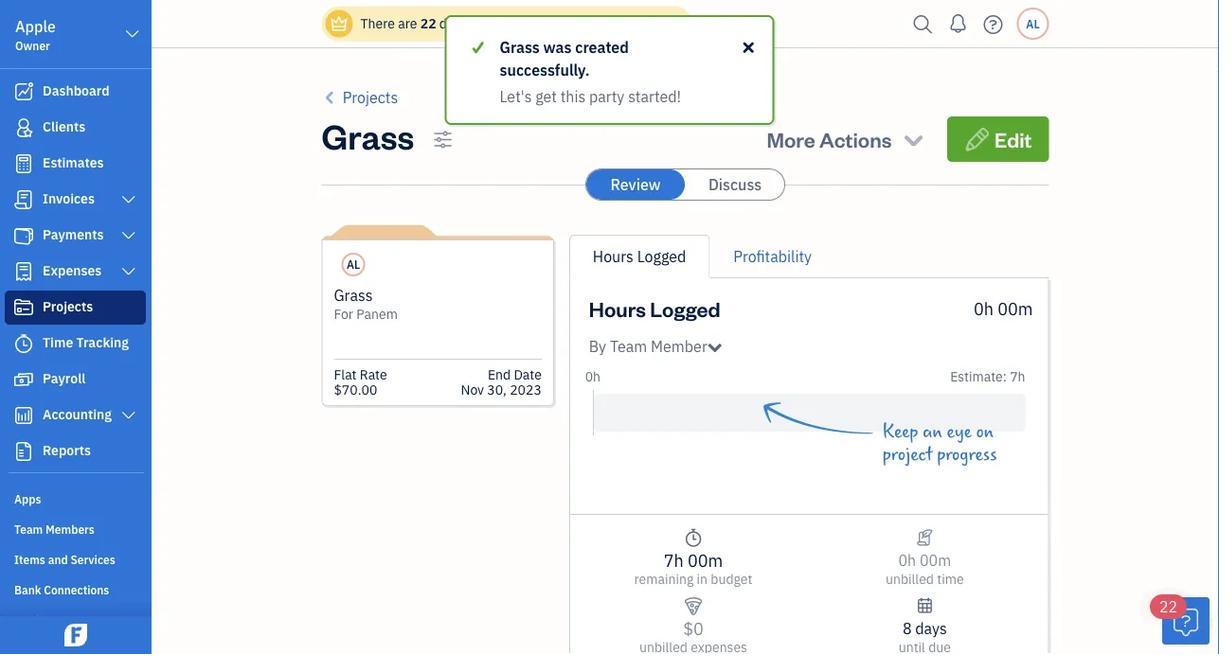 Task type: describe. For each thing, give the bounding box(es) containing it.
more actions button
[[758, 117, 937, 162]]

0h for 0h 00m
[[974, 298, 994, 320]]

project
[[883, 445, 933, 465]]

created
[[575, 37, 629, 57]]

edit link
[[948, 117, 1050, 162]]

remaining
[[635, 571, 694, 589]]

crown image
[[329, 14, 349, 34]]

tracking
[[76, 334, 129, 352]]

invoice image
[[12, 191, 35, 209]]

keep
[[883, 422, 919, 443]]

edit
[[995, 126, 1033, 153]]

7h inside 7h 00m remaining in budget
[[664, 550, 684, 572]]

and
[[48, 553, 68, 568]]

timetracking image
[[684, 527, 704, 550]]

was
[[544, 37, 572, 57]]

0 horizontal spatial in
[[493, 15, 504, 32]]

dashboard
[[43, 82, 110, 100]]

progress
[[937, 445, 997, 465]]

reports link
[[5, 435, 146, 469]]

date
[[514, 366, 542, 384]]

flat rate $70.00
[[334, 366, 387, 399]]

0 horizontal spatial al
[[347, 257, 360, 272]]

8
[[903, 619, 912, 639]]

payroll
[[43, 370, 86, 388]]

your
[[507, 15, 534, 32]]

report image
[[12, 443, 35, 462]]

0 horizontal spatial 22
[[421, 15, 436, 32]]

bank connections link
[[5, 575, 146, 604]]

trial.
[[537, 15, 564, 32]]

end
[[488, 366, 511, 384]]

payments
[[43, 226, 104, 244]]

eye
[[947, 422, 972, 443]]

pencil image
[[965, 126, 991, 153]]

bank connections
[[14, 583, 109, 598]]

apps
[[14, 492, 41, 507]]

an
[[923, 422, 943, 443]]

grass for grass was created successfully. let's get this party started!
[[500, 37, 540, 57]]

there are 22 days left in your trial. upgrade account
[[361, 15, 677, 32]]

0 vertical spatial hours logged
[[593, 247, 687, 267]]

freshbooks image
[[61, 625, 91, 647]]

accounting link
[[5, 399, 146, 433]]

0 vertical spatial chevron large down image
[[124, 23, 141, 45]]

client image
[[12, 118, 35, 137]]

connections
[[44, 583, 109, 598]]

settings image
[[14, 612, 146, 627]]

end date nov 30, 2023
[[461, 366, 542, 399]]

0h 00m
[[974, 298, 1034, 320]]

bank
[[14, 583, 41, 598]]

expenses
[[43, 262, 102, 280]]

team members
[[14, 522, 95, 537]]

22 inside dropdown button
[[1160, 598, 1178, 617]]

time
[[43, 334, 73, 352]]

dashboard image
[[12, 82, 35, 101]]

chevron large down image for payments
[[120, 228, 137, 244]]

0h 00m unbilled time
[[886, 551, 964, 589]]

grass for panem
[[334, 286, 398, 323]]

00m for 0h 00m unbilled time
[[920, 551, 952, 571]]

al inside dropdown button
[[1027, 16, 1040, 31]]

chevron large down image for expenses
[[120, 264, 137, 280]]

logged inside button
[[637, 247, 687, 267]]

projects inside projects link
[[43, 298, 93, 316]]

review
[[611, 175, 661, 195]]

invoices
[[43, 190, 95, 208]]

apple
[[15, 17, 56, 36]]

00m for 7h 00m remaining in budget
[[688, 550, 723, 572]]

clients link
[[5, 111, 146, 145]]

expense image
[[12, 263, 35, 281]]

flat
[[334, 366, 357, 384]]

time
[[938, 571, 964, 589]]

in inside 7h 00m remaining in budget
[[697, 571, 708, 589]]

items
[[14, 553, 45, 568]]

discuss link
[[686, 170, 785, 200]]

started!
[[628, 87, 682, 107]]

30,
[[487, 381, 507, 399]]

0 vertical spatial days
[[440, 15, 467, 32]]

8 days
[[903, 619, 948, 639]]

actions
[[820, 126, 892, 153]]

review link
[[587, 170, 685, 200]]

member
[[651, 337, 708, 357]]

by team member
[[589, 337, 708, 357]]

keep an eye on project progress
[[883, 422, 997, 465]]

services
[[71, 553, 115, 568]]

estimates
[[43, 154, 104, 172]]

estimate: 7h
[[951, 368, 1026, 386]]

apps link
[[5, 484, 146, 513]]

timer image
[[12, 335, 35, 354]]



Task type: locate. For each thing, give the bounding box(es) containing it.
2 vertical spatial chevron large down image
[[120, 228, 137, 244]]

are
[[398, 15, 417, 32]]

chevron large down image right invoices
[[120, 192, 137, 208]]

estimate:
[[951, 368, 1007, 386]]

00m for 0h 00m
[[998, 298, 1034, 320]]

notifications image
[[943, 5, 974, 43]]

dashboard link
[[5, 75, 146, 109]]

panem
[[357, 306, 398, 323]]

profitability
[[734, 247, 812, 267]]

chart image
[[12, 407, 35, 426]]

1 horizontal spatial al
[[1027, 16, 1040, 31]]

1 vertical spatial grass
[[322, 113, 414, 158]]

projects right chevronleft icon
[[343, 88, 398, 108]]

status
[[0, 15, 1220, 125]]

chevron large down image
[[124, 23, 141, 45], [120, 192, 137, 208], [120, 228, 137, 244]]

2023
[[510, 381, 542, 399]]

grass down projects button
[[322, 113, 414, 158]]

0h down by
[[585, 368, 601, 386]]

for
[[334, 306, 353, 323]]

7h 00m remaining in budget
[[635, 550, 753, 589]]

0 vertical spatial chevron large down image
[[120, 264, 137, 280]]

this
[[561, 87, 586, 107]]

0 horizontal spatial team
[[14, 522, 43, 537]]

team inside field
[[610, 337, 648, 357]]

1 horizontal spatial 0h
[[899, 551, 917, 571]]

0 vertical spatial projects
[[343, 88, 398, 108]]

1 vertical spatial 22
[[1160, 598, 1178, 617]]

team members link
[[5, 515, 146, 543]]

$0
[[684, 618, 704, 640]]

chevron large down image inside payments link
[[120, 228, 137, 244]]

there
[[361, 15, 395, 32]]

1 horizontal spatial 00m
[[920, 551, 952, 571]]

chevron large down image inside the accounting link
[[120, 408, 137, 424]]

rate
[[360, 366, 387, 384]]

2 vertical spatial 0h
[[899, 551, 917, 571]]

al button
[[1017, 8, 1050, 40]]

upgrade
[[571, 15, 623, 32]]

more actions
[[767, 126, 892, 153]]

1 horizontal spatial projects
[[343, 88, 398, 108]]

1 vertical spatial hours logged
[[589, 295, 721, 322]]

1 vertical spatial projects
[[43, 298, 93, 316]]

al up grass for panem
[[347, 257, 360, 272]]

0h down invoices image
[[899, 551, 917, 571]]

projects down expenses link
[[43, 298, 93, 316]]

1 vertical spatial days
[[916, 619, 948, 639]]

settings for this project image
[[433, 128, 453, 151]]

discuss
[[709, 175, 762, 195]]

unbilled
[[886, 571, 934, 589]]

team
[[610, 337, 648, 357], [14, 522, 43, 537]]

chevron large down image for accounting
[[120, 408, 137, 424]]

0 vertical spatial al
[[1027, 16, 1040, 31]]

days down calendar image
[[916, 619, 948, 639]]

hours down review
[[593, 247, 634, 267]]

al
[[1027, 16, 1040, 31], [347, 257, 360, 272]]

1 horizontal spatial team
[[610, 337, 648, 357]]

items and services
[[14, 553, 115, 568]]

search image
[[908, 10, 939, 38]]

projects inside projects button
[[343, 88, 398, 108]]

projects
[[343, 88, 398, 108], [43, 298, 93, 316]]

in up expenses image
[[697, 571, 708, 589]]

1 horizontal spatial days
[[916, 619, 948, 639]]

grass up the flat
[[334, 286, 373, 306]]

reports
[[43, 442, 91, 460]]

0 vertical spatial in
[[493, 15, 504, 32]]

00m
[[998, 298, 1034, 320], [688, 550, 723, 572], [920, 551, 952, 571]]

logged down review
[[637, 247, 687, 267]]

hours logged button
[[593, 245, 687, 268]]

more
[[767, 126, 816, 153]]

main element
[[0, 0, 199, 655]]

chevron large down image for invoices
[[120, 192, 137, 208]]

chevron large down image up dashboard link
[[124, 23, 141, 45]]

1 vertical spatial hours
[[589, 295, 646, 322]]

grass down your
[[500, 37, 540, 57]]

expenses link
[[5, 255, 146, 289]]

0h for 0h 00m unbilled time
[[899, 551, 917, 571]]

2 horizontal spatial 00m
[[998, 298, 1034, 320]]

0 vertical spatial team
[[610, 337, 648, 357]]

0 vertical spatial 22
[[421, 15, 436, 32]]

resource center badge image
[[1163, 598, 1210, 645]]

chevron large down image right "accounting"
[[120, 408, 137, 424]]

1 vertical spatial logged
[[650, 295, 721, 322]]

chevronleft image
[[322, 86, 339, 109]]

hours up by
[[589, 295, 646, 322]]

1 vertical spatial chevron large down image
[[120, 408, 137, 424]]

1 vertical spatial al
[[347, 257, 360, 272]]

2 chevron large down image from the top
[[120, 408, 137, 424]]

1 horizontal spatial in
[[697, 571, 708, 589]]

payments link
[[5, 219, 146, 253]]

team down apps
[[14, 522, 43, 537]]

Hours Logged Group By field
[[589, 336, 723, 359]]

payment image
[[12, 227, 35, 245]]

0 vertical spatial 7h
[[1010, 368, 1026, 386]]

on
[[977, 422, 994, 443]]

1 horizontal spatial 22
[[1160, 598, 1178, 617]]

money image
[[12, 371, 35, 390]]

team inside the main element
[[14, 522, 43, 537]]

project image
[[12, 299, 35, 318]]

1 horizontal spatial 7h
[[1010, 368, 1026, 386]]

grass was created successfully. let's get this party started!
[[500, 37, 682, 107]]

time tracking
[[43, 334, 129, 352]]

7h
[[1010, 368, 1026, 386], [664, 550, 684, 572]]

1 chevron large down image from the top
[[120, 264, 137, 280]]

hours logged up by team member field
[[589, 295, 721, 322]]

0 horizontal spatial 00m
[[688, 550, 723, 572]]

2 horizontal spatial 0h
[[974, 298, 994, 320]]

chevrondown image
[[901, 126, 927, 153]]

party
[[590, 87, 625, 107]]

estimate image
[[12, 154, 35, 173]]

hours inside button
[[593, 247, 634, 267]]

0 vertical spatial grass
[[500, 37, 540, 57]]

al right the go to help image
[[1027, 16, 1040, 31]]

accounting
[[43, 406, 112, 424]]

chevron large down image inside expenses link
[[120, 264, 137, 280]]

days
[[440, 15, 467, 32], [916, 619, 948, 639]]

clients
[[43, 118, 86, 136]]

0h for 0h
[[585, 368, 601, 386]]

left
[[470, 15, 490, 32]]

00m inside 7h 00m remaining in budget
[[688, 550, 723, 572]]

0 vertical spatial hours
[[593, 247, 634, 267]]

in
[[493, 15, 504, 32], [697, 571, 708, 589]]

0 horizontal spatial 0h
[[585, 368, 601, 386]]

22 button
[[1151, 595, 1210, 645]]

grass for grass
[[322, 113, 414, 158]]

hours logged down review
[[593, 247, 687, 267]]

0h up estimate: 7h
[[974, 298, 994, 320]]

budget
[[711, 571, 753, 589]]

get
[[536, 87, 557, 107]]

grass inside grass for panem
[[334, 286, 373, 306]]

00m inside 0h 00m unbilled time
[[920, 551, 952, 571]]

payroll link
[[5, 363, 146, 397]]

1 vertical spatial in
[[697, 571, 708, 589]]

logged up "member"
[[650, 295, 721, 322]]

7h right the estimate:
[[1010, 368, 1026, 386]]

00m up estimate: 7h
[[998, 298, 1034, 320]]

time tracking link
[[5, 327, 146, 361]]

chevron large down image
[[120, 264, 137, 280], [120, 408, 137, 424]]

0 horizontal spatial 7h
[[664, 550, 684, 572]]

items and services link
[[5, 545, 146, 573]]

grass inside grass was created successfully. let's get this party started!
[[500, 37, 540, 57]]

upgrade account link
[[567, 15, 677, 32]]

close image
[[740, 36, 758, 59]]

in right left
[[493, 15, 504, 32]]

grass for grass for panem
[[334, 286, 373, 306]]

projects link
[[5, 291, 146, 325]]

go to help image
[[979, 10, 1009, 38]]

0 vertical spatial 0h
[[974, 298, 994, 320]]

status containing grass was created successfully.
[[0, 15, 1220, 125]]

00m up expenses image
[[688, 550, 723, 572]]

1 vertical spatial 7h
[[664, 550, 684, 572]]

profitability button
[[734, 245, 812, 268]]

account
[[627, 15, 677, 32]]

$70.00
[[334, 381, 377, 399]]

by
[[589, 337, 607, 357]]

1 vertical spatial team
[[14, 522, 43, 537]]

grass
[[500, 37, 540, 57], [322, 113, 414, 158], [334, 286, 373, 306]]

successfully.
[[500, 60, 590, 80]]

0h inside 0h 00m unbilled time
[[899, 551, 917, 571]]

invoices link
[[5, 183, 146, 217]]

expenses image
[[684, 595, 704, 618]]

logged
[[637, 247, 687, 267], [650, 295, 721, 322]]

invoices image
[[917, 527, 934, 550]]

0 horizontal spatial projects
[[43, 298, 93, 316]]

apple owner
[[15, 17, 56, 53]]

chevron large down image right payments
[[120, 228, 137, 244]]

0h
[[974, 298, 994, 320], [585, 368, 601, 386], [899, 551, 917, 571]]

00m down invoices image
[[920, 551, 952, 571]]

estimates link
[[5, 147, 146, 181]]

2 vertical spatial grass
[[334, 286, 373, 306]]

chevron large down image right expenses
[[120, 264, 137, 280]]

0 vertical spatial logged
[[637, 247, 687, 267]]

members
[[46, 522, 95, 537]]

1 vertical spatial 0h
[[585, 368, 601, 386]]

hours logged
[[593, 247, 687, 267], [589, 295, 721, 322]]

team right by
[[610, 337, 648, 357]]

1 vertical spatial chevron large down image
[[120, 192, 137, 208]]

calendar image
[[917, 595, 934, 618]]

nov
[[461, 381, 484, 399]]

check image
[[470, 36, 487, 59]]

0 horizontal spatial days
[[440, 15, 467, 32]]

chevron large down image inside the invoices link
[[120, 192, 137, 208]]

days left left
[[440, 15, 467, 32]]

7h up expenses image
[[664, 550, 684, 572]]



Task type: vqa. For each thing, say whether or not it's contained in the screenshot.
logo and theme customization
no



